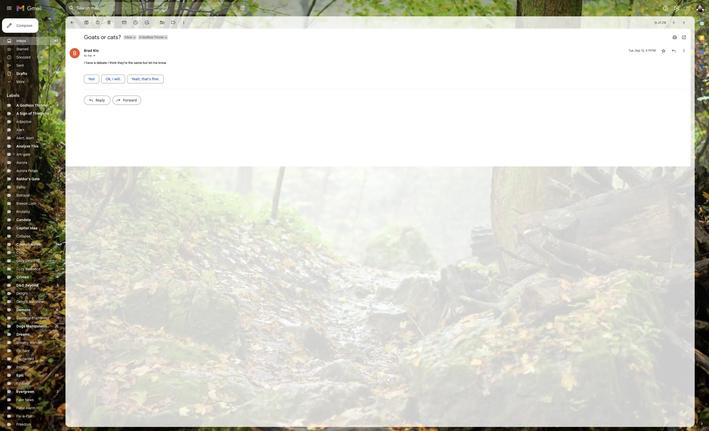Task type: describe. For each thing, give the bounding box(es) containing it.
yeah,
[[132, 77, 141, 81]]

a godless throne button
[[138, 35, 164, 40]]

enchant
[[16, 349, 30, 354]]

i have a debate i think they're the same but let me know
[[84, 61, 166, 65]]

newer image
[[672, 20, 677, 25]]

aurora petals link
[[16, 169, 38, 173]]

3
[[57, 284, 58, 288]]

older image
[[682, 20, 687, 25]]

cozy radiance
[[16, 267, 40, 272]]

starred link
[[16, 47, 28, 51]]

godless for a godless throne link
[[20, 103, 34, 108]]

or
[[101, 34, 106, 41]]

move to image
[[160, 20, 165, 25]]

delight sunshine
[[16, 300, 44, 305]]

capital
[[16, 226, 29, 231]]

main menu image
[[6, 5, 12, 11]]

know
[[159, 61, 166, 65]]

dewdrop enchanted
[[16, 316, 49, 321]]

enigma link
[[16, 365, 28, 370]]

1 for dreams
[[57, 333, 58, 337]]

alarm
[[26, 406, 35, 411]]

settings image
[[675, 5, 681, 11]]

inbox for 'inbox' link
[[16, 39, 26, 43]]

inbox for inbox button
[[125, 35, 132, 39]]

brutality link
[[16, 210, 30, 214]]

d&d
[[16, 284, 24, 288]]

1 vertical spatial me
[[153, 61, 158, 65]]

time
[[50, 324, 58, 329]]

yes! button
[[84, 75, 99, 83]]

4
[[57, 103, 58, 107]]

cozy for cozy dewdrop
[[16, 259, 25, 264]]

adjective link
[[16, 120, 31, 124]]

beyond
[[25, 284, 38, 288]]

search mail image
[[67, 4, 76, 13]]

23
[[55, 374, 58, 378]]

aurora for aurora petals
[[16, 169, 27, 173]]

evergreen link
[[16, 390, 34, 395]]

a sign of things to come link
[[16, 111, 60, 116]]

16 of 218
[[655, 21, 667, 24]]

more button
[[0, 78, 61, 86]]

demons
[[16, 308, 31, 313]]

mark as unread image
[[122, 20, 127, 25]]

candela link
[[16, 218, 31, 223]]

gmail image
[[16, 3, 44, 13]]

fine.
[[152, 77, 160, 81]]

show details image
[[93, 54, 96, 57]]

aurora petals
[[16, 169, 38, 173]]

dewdrop enchanted link
[[16, 316, 49, 321]]

cozy dewdrop
[[16, 259, 40, 264]]

baldur's
[[16, 177, 31, 182]]

this
[[31, 144, 39, 149]]

0 vertical spatial dewdrop
[[25, 259, 40, 264]]

betrayal link
[[16, 193, 30, 198]]

reply link
[[84, 96, 111, 105]]

notes
[[31, 243, 41, 247]]

labels heading
[[7, 93, 54, 98]]

alert link
[[16, 128, 24, 132]]

18
[[56, 308, 58, 312]]

cozy for cozy radiance
[[16, 267, 25, 272]]

labels image
[[171, 20, 176, 25]]

godless for a godless throne button
[[142, 35, 153, 39]]

analyze this link
[[16, 144, 39, 149]]

delete image
[[107, 20, 112, 25]]

the
[[129, 61, 133, 65]]

dreams link
[[16, 333, 30, 337]]

Not starred checkbox
[[662, 48, 667, 53]]

0 vertical spatial enchanted
[[32, 316, 49, 321]]

0 vertical spatial alert
[[16, 128, 24, 132]]

0 horizontal spatial me
[[88, 54, 92, 58]]

ok, i will.
[[106, 77, 121, 81]]

radiance
[[25, 267, 40, 272]]

lush
[[29, 202, 36, 206]]

baldur's gate link
[[16, 177, 40, 182]]

aurora link
[[16, 161, 27, 165]]

a for 4
[[16, 103, 19, 108]]

ballsy
[[16, 185, 26, 190]]

archive image
[[84, 20, 89, 25]]

fake news link
[[16, 398, 34, 403]]

but
[[143, 61, 148, 65]]

to me
[[84, 54, 92, 58]]

enchanted link
[[16, 357, 34, 362]]

compose button
[[2, 18, 39, 33]]

ballsy link
[[16, 185, 26, 190]]

0 vertical spatial to
[[84, 54, 87, 58]]

collapse link
[[16, 234, 30, 239]]

dreams
[[16, 333, 30, 337]]

news
[[25, 398, 34, 403]]

capital idea link
[[16, 226, 37, 231]]

cozy radiance link
[[16, 267, 40, 272]]

forward link
[[113, 96, 141, 105]]

12,
[[642, 49, 646, 53]]

collapse
[[16, 234, 30, 239]]

idea
[[30, 226, 37, 231]]

same
[[134, 61, 142, 65]]

art-
[[16, 152, 23, 157]]

enigma
[[16, 365, 28, 370]]

218
[[662, 21, 667, 24]]

snoozed
[[16, 55, 31, 60]]

dreamy wander
[[16, 341, 42, 345]]

drafts link
[[16, 71, 27, 76]]

breeze lush link
[[16, 202, 36, 206]]

a inside button
[[139, 35, 141, 39]]

report spam image
[[95, 20, 100, 25]]

back to inbox image
[[70, 20, 75, 25]]

25
[[55, 325, 58, 329]]

a godless throne for a godless throne button
[[139, 35, 164, 39]]

alert, alert link
[[16, 136, 34, 141]]

snooze image
[[133, 20, 138, 25]]

that's
[[142, 77, 151, 81]]

1 horizontal spatial i
[[108, 61, 109, 65]]



Task type: locate. For each thing, give the bounding box(es) containing it.
evergreen
[[16, 390, 34, 395]]

council notes link
[[16, 243, 41, 247]]

1 cozy from the top
[[16, 251, 25, 255]]

alert up alert, on the left
[[16, 128, 24, 132]]

0 horizontal spatial inbox
[[16, 39, 26, 43]]

throne down "move to" image
[[154, 35, 164, 39]]

1 horizontal spatial me
[[153, 61, 158, 65]]

dewdrop down demons
[[16, 316, 31, 321]]

yeah, that's fine.
[[132, 77, 160, 81]]

cozy link
[[16, 251, 25, 255]]

throne inside labels navigation
[[35, 103, 47, 108]]

betrayal
[[16, 193, 30, 198]]

Search mail text field
[[77, 6, 225, 11]]

ok, i will. button
[[101, 75, 125, 83]]

a godless throne inside button
[[139, 35, 164, 39]]

more
[[16, 80, 25, 84]]

throne up things in the top left of the page
[[35, 103, 47, 108]]

2 vertical spatial a
[[16, 111, 19, 116]]

cozy up "crimes" link
[[16, 267, 25, 272]]

tue, sep 12, 4:19 pm cell
[[629, 48, 657, 53]]

gate
[[23, 152, 30, 157]]

inbox link
[[16, 39, 26, 43]]

a godless throne down labels heading
[[16, 103, 47, 108]]

0 vertical spatial me
[[88, 54, 92, 58]]

labels
[[7, 93, 19, 98]]

1 vertical spatial a
[[16, 103, 19, 108]]

inbox inside labels navigation
[[16, 39, 26, 43]]

0 horizontal spatial godless
[[20, 103, 34, 108]]

dogs manipulating time link
[[16, 324, 58, 329]]

1 vertical spatial delight
[[16, 300, 28, 305]]

3 1 from the top
[[57, 177, 58, 181]]

2 aurora from the top
[[16, 169, 27, 173]]

analyze
[[16, 144, 30, 149]]

1 vertical spatial dewdrop
[[16, 316, 31, 321]]

delight for delight sunshine
[[16, 300, 28, 305]]

not starred image
[[662, 48, 667, 53]]

i left think
[[108, 61, 109, 65]]

1 horizontal spatial of
[[659, 21, 662, 24]]

3 cozy from the top
[[16, 267, 25, 272]]

d&d beyond
[[16, 284, 38, 288]]

sunshine
[[29, 300, 44, 305]]

delight down d&d
[[16, 292, 28, 296]]

cozy down cozy link
[[16, 259, 25, 264]]

dreamy wander link
[[16, 341, 42, 345]]

freedom
[[16, 423, 31, 427]]

sent
[[16, 63, 24, 68]]

sep
[[636, 49, 641, 53]]

1 down 4
[[57, 112, 58, 116]]

0 vertical spatial 21
[[56, 218, 58, 222]]

come
[[50, 111, 60, 116]]

1 horizontal spatial a godless throne
[[139, 35, 164, 39]]

epic link
[[16, 374, 24, 378]]

aurora down art-gate link
[[16, 161, 27, 165]]

brad klo
[[84, 48, 99, 53]]

i inside button
[[112, 77, 113, 81]]

cozy dewdrop link
[[16, 259, 40, 264]]

me right let
[[153, 61, 158, 65]]

support image
[[663, 5, 669, 11]]

fix-a-flat
[[16, 415, 32, 419]]

inbox up starred link
[[16, 39, 26, 43]]

klo
[[93, 48, 99, 53]]

0 vertical spatial of
[[659, 21, 662, 24]]

1 horizontal spatial throne
[[154, 35, 164, 39]]

ethereal
[[16, 382, 30, 386]]

1 for a sign of things to come
[[57, 112, 58, 116]]

flat
[[26, 415, 32, 419]]

art-gate link
[[16, 152, 30, 157]]

0 vertical spatial godless
[[142, 35, 153, 39]]

petals
[[28, 169, 38, 173]]

reply
[[96, 98, 105, 103]]

delight down delight link
[[16, 300, 28, 305]]

dogs manipulating time
[[16, 324, 58, 329]]

0 horizontal spatial alert
[[16, 128, 24, 132]]

things
[[33, 111, 44, 116]]

council
[[16, 243, 30, 247]]

think
[[110, 61, 117, 65]]

of right 16
[[659, 21, 662, 24]]

5 1 from the top
[[57, 333, 58, 337]]

0 vertical spatial a godless throne
[[139, 35, 164, 39]]

1 for capital idea
[[57, 226, 58, 230]]

a godless throne for a godless throne link
[[16, 103, 47, 108]]

let
[[149, 61, 152, 65]]

more image
[[181, 20, 186, 25]]

a right inbox button
[[139, 35, 141, 39]]

1 aurora from the top
[[16, 161, 27, 165]]

0 vertical spatial cozy
[[16, 251, 25, 255]]

0 vertical spatial throne
[[154, 35, 164, 39]]

1 horizontal spatial inbox
[[125, 35, 132, 39]]

16
[[655, 21, 658, 24]]

1 right this
[[57, 144, 58, 148]]

cozy for cozy link
[[16, 251, 25, 255]]

a down labels
[[16, 103, 19, 108]]

forward
[[123, 98, 137, 103]]

2 21 from the top
[[56, 243, 58, 247]]

of right sign on the left of the page
[[28, 111, 32, 116]]

delight for delight link
[[16, 292, 28, 296]]

fake news
[[16, 398, 34, 403]]

1 vertical spatial of
[[28, 111, 32, 116]]

inbox inside inbox button
[[125, 35, 132, 39]]

breeze lush
[[16, 202, 36, 206]]

2
[[57, 390, 58, 394]]

adjective
[[16, 120, 31, 124]]

enchanted down enchant
[[16, 357, 34, 362]]

enchant link
[[16, 349, 30, 354]]

1 vertical spatial enchanted
[[16, 357, 34, 362]]

godless inside labels navigation
[[20, 103, 34, 108]]

2 vertical spatial cozy
[[16, 267, 25, 272]]

goats or cats?
[[84, 34, 121, 41]]

tab list
[[696, 16, 710, 413]]

fix-a-flat link
[[16, 415, 32, 419]]

0 horizontal spatial i
[[84, 61, 85, 65]]

cozy down "council"
[[16, 251, 25, 255]]

1 horizontal spatial godless
[[142, 35, 153, 39]]

cats?
[[108, 34, 121, 41]]

alert up analyze this link at the left top
[[26, 136, 34, 141]]

1 vertical spatial aurora
[[16, 169, 27, 173]]

1 for analyze this
[[57, 144, 58, 148]]

2 horizontal spatial i
[[112, 77, 113, 81]]

demons link
[[16, 308, 31, 313]]

0 horizontal spatial a godless throne
[[16, 103, 47, 108]]

0 vertical spatial a
[[139, 35, 141, 39]]

to inside labels navigation
[[45, 111, 49, 116]]

council notes
[[16, 243, 41, 247]]

add to tasks image
[[144, 20, 150, 25]]

1 for baldur's gate
[[57, 177, 58, 181]]

1 vertical spatial a godless throne
[[16, 103, 47, 108]]

21 for candela
[[56, 218, 58, 222]]

0 horizontal spatial to
[[45, 111, 49, 116]]

to down brad
[[84, 54, 87, 58]]

1 vertical spatial cozy
[[16, 259, 25, 264]]

None search field
[[66, 2, 250, 14]]

freedom link
[[16, 423, 31, 427]]

0 horizontal spatial throne
[[35, 103, 47, 108]]

labels navigation
[[0, 16, 66, 432]]

false
[[16, 406, 25, 411]]

wander
[[30, 341, 42, 345]]

of inside labels navigation
[[28, 111, 32, 116]]

a sign of things to come
[[16, 111, 60, 116]]

breeze
[[16, 202, 28, 206]]

a-
[[23, 415, 26, 419]]

a godless throne link
[[16, 103, 47, 108]]

advanced search options image
[[238, 3, 248, 13]]

2 1 from the top
[[57, 144, 58, 148]]

aurora for "aurora" link
[[16, 161, 27, 165]]

a for 1
[[16, 111, 19, 116]]

1 down 25
[[57, 333, 58, 337]]

aurora down "aurora" link
[[16, 169, 27, 173]]

2 cozy from the top
[[16, 259, 25, 264]]

brutality
[[16, 210, 30, 214]]

crimes link
[[16, 275, 29, 280]]

1 right gate
[[57, 177, 58, 181]]

1 vertical spatial to
[[45, 111, 49, 116]]

0 vertical spatial aurora
[[16, 161, 27, 165]]

1 horizontal spatial to
[[84, 54, 87, 58]]

throne for a godless throne button
[[154, 35, 164, 39]]

throne
[[154, 35, 164, 39], [35, 103, 47, 108]]

me left show details image
[[88, 54, 92, 58]]

a left sign on the left of the page
[[16, 111, 19, 116]]

21 for council notes
[[56, 243, 58, 247]]

godless inside button
[[142, 35, 153, 39]]

analyze this
[[16, 144, 39, 149]]

147
[[53, 39, 58, 43]]

yes!
[[88, 77, 95, 81]]

have
[[86, 61, 93, 65]]

14
[[55, 276, 58, 279]]

to left come
[[45, 111, 49, 116]]

0 vertical spatial delight
[[16, 292, 28, 296]]

1 delight from the top
[[16, 292, 28, 296]]

throne inside button
[[154, 35, 164, 39]]

1 21 from the top
[[56, 218, 58, 222]]

a godless throne down add to tasks image
[[139, 35, 164, 39]]

fix-
[[16, 415, 23, 419]]

1 vertical spatial godless
[[20, 103, 34, 108]]

alert, alert
[[16, 136, 34, 141]]

inbox
[[125, 35, 132, 39], [16, 39, 26, 43]]

1 vertical spatial throne
[[35, 103, 47, 108]]

1 horizontal spatial alert
[[26, 136, 34, 141]]

1 vertical spatial alert
[[26, 136, 34, 141]]

ok,
[[106, 77, 112, 81]]

i left have
[[84, 61, 85, 65]]

ethereal link
[[16, 382, 30, 386]]

1 right idea
[[57, 226, 58, 230]]

aurora
[[16, 161, 27, 165], [16, 169, 27, 173]]

drafts
[[16, 71, 27, 76]]

throne for a godless throne link
[[35, 103, 47, 108]]

i right ok,
[[112, 77, 113, 81]]

1 vertical spatial 21
[[56, 243, 58, 247]]

2 delight from the top
[[16, 300, 28, 305]]

candela
[[16, 218, 31, 223]]

inbox right cats?
[[125, 35, 132, 39]]

enchanted up manipulating
[[32, 316, 49, 321]]

4 1 from the top
[[57, 226, 58, 230]]

godless down add to tasks image
[[142, 35, 153, 39]]

alert,
[[16, 136, 25, 141]]

godless up sign on the left of the page
[[20, 103, 34, 108]]

dewdrop up 'radiance'
[[25, 259, 40, 264]]

0 horizontal spatial of
[[28, 111, 32, 116]]

snoozed link
[[16, 55, 31, 60]]

a godless throne inside labels navigation
[[16, 103, 47, 108]]

1 1 from the top
[[57, 112, 58, 116]]



Task type: vqa. For each thing, say whether or not it's contained in the screenshot.


